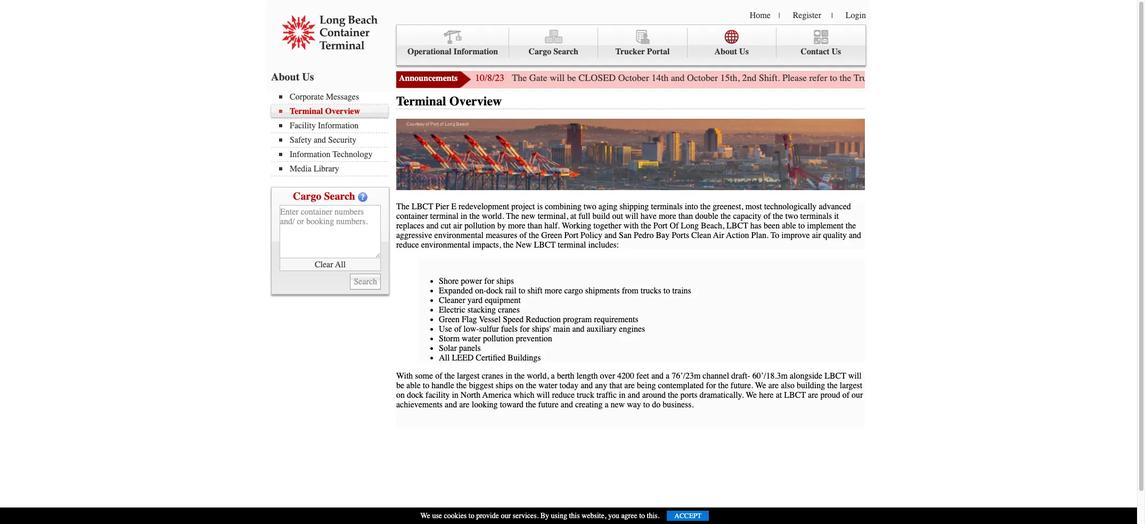 Task type: locate. For each thing, give the bounding box(es) containing it.
0 horizontal spatial at
[[571, 211, 577, 221]]

terminal down working on the top of the page
[[558, 240, 587, 250]]

lbct
[[412, 202, 434, 211], [727, 221, 749, 231], [534, 240, 556, 250], [825, 371, 847, 381], [785, 390, 806, 400]]

0 vertical spatial menu bar
[[274, 25, 867, 87]]

and right feet
[[652, 371, 664, 381]]

able inside "with some of the largest cranes in the world, a berth length over 4200 feet and a 76'/23m channel draft- 60'/18.3m alongside lbct will be able to handle the biggest ships on the water today and any that are being contemplated for the future. we are also building the largest on dock facility in north america which will reduce truck traffic in and around the ports dramatically. we here at lbct are proud of our achievements and are looking toward the future and creating a new way to do business.​"
[[407, 381, 421, 390]]

1 horizontal spatial able
[[782, 221, 797, 231]]

1 horizontal spatial two
[[786, 211, 799, 221]]

at
[[571, 211, 577, 221], [776, 390, 783, 400]]

two up improve
[[786, 211, 799, 221]]

about us link
[[688, 28, 777, 58]]

1 vertical spatial dock
[[407, 390, 424, 400]]

0 vertical spatial cargo
[[529, 47, 552, 56]]

0 horizontal spatial port
[[565, 231, 579, 240]]

0 vertical spatial pollution
[[465, 221, 496, 231]]

are left looking
[[460, 400, 470, 410]]

0 vertical spatial green
[[542, 231, 563, 240]]

at inside the lbct pier e redevelopment project is combining two aging shipping terminals into the greenest, most technologically advanced container terminal in the world. the new terminal, at full build out will have more than double the capacity of the two terminals it replaces and cut air pollution by more than half. working together with the port of long beach, lbct has been able to implement the aggressive environmental measures of the green port policy and san pedro bay ports clean air action plan. to improve air quality and reduce environmental impacts, the new lbct terminal includes:
[[571, 211, 577, 221]]

us inside "about us" 'link'
[[740, 47, 749, 56]]

fuels
[[501, 324, 518, 334]]

hours
[[708, 71, 726, 79], [900, 72, 923, 84]]

truck gate hours
[[672, 71, 726, 79]]

| left the login link
[[832, 11, 833, 20]]

gate left 15th,
[[692, 71, 706, 79]]

0 horizontal spatial green
[[439, 315, 460, 324]]

1 horizontal spatial cargo search
[[529, 47, 579, 56]]

all right clear
[[335, 260, 346, 269]]

1 horizontal spatial water
[[539, 381, 558, 390]]

0 vertical spatial able
[[782, 221, 797, 231]]

0 horizontal spatial water
[[462, 334, 481, 344]]

about us
[[715, 47, 749, 56], [271, 71, 314, 83]]

closed
[[579, 72, 616, 84]]

cranes inside "with some of the largest cranes in the world, a berth length over 4200 feet and a 76'/23m channel draft- 60'/18.3m alongside lbct will be able to handle the biggest ships on the water today and any that are being contemplated for the future. we are also building the largest on dock facility in north america which will reduce truck traffic in and around the ports dramatically. we here at lbct are proud of our achievements and are looking toward the future and creating a new way to do business.​"
[[482, 371, 504, 381]]

more right 'have'
[[659, 211, 677, 221]]

15th,
[[721, 72, 740, 84]]

more right shift
[[545, 286, 563, 296]]

terminal for terminal status
[[614, 71, 641, 79]]

1 horizontal spatial new
[[611, 400, 625, 410]]

to left handle
[[423, 381, 430, 390]]

terminal status
[[614, 71, 662, 79]]

1 horizontal spatial green
[[542, 231, 563, 240]]

october down 'trucker'
[[619, 72, 649, 84]]

pollution inside the lbct pier e redevelopment project is combining two aging shipping terminals into the greenest, most technologically advanced container terminal in the world. the new terminal, at full build out will have more than double the capacity of the two terminals it replaces and cut air pollution by more than half. working together with the port of long beach, lbct has been able to implement the aggressive environmental measures of the green port policy and san pedro bay ports clean air action plan. to improve air quality and reduce environmental impacts, the new lbct terminal includes:
[[465, 221, 496, 231]]

two left aging on the top right of page
[[584, 202, 597, 211]]

14th
[[652, 72, 669, 84]]

accept button
[[667, 511, 710, 521]]

0 vertical spatial new
[[522, 211, 536, 221]]

map
[[831, 71, 845, 79]]

1 horizontal spatial terminal
[[558, 240, 587, 250]]

1 horizontal spatial reduce
[[552, 390, 575, 400]]

with
[[397, 371, 413, 381]]

menu bar containing corporate messages
[[271, 91, 394, 176]]

cameras
[[765, 71, 792, 79]]

overview inside corporate messages terminal overview facility information safety and security information technology media library
[[325, 107, 360, 116]]

0 horizontal spatial terminals
[[651, 202, 683, 211]]

0 vertical spatial all
[[335, 260, 346, 269]]

1 horizontal spatial about
[[715, 47, 738, 56]]

10/8/23
[[475, 72, 505, 84]]

0 horizontal spatial new
[[522, 211, 536, 221]]

cranes up fuels
[[498, 305, 520, 315]]

week.
[[1080, 72, 1103, 84]]

0 vertical spatial our
[[852, 390, 864, 400]]

1 vertical spatial ships
[[496, 381, 514, 390]]

None submit
[[350, 274, 381, 290]]

gate left trac
[[530, 72, 548, 84]]

0 horizontal spatial largest
[[457, 371, 480, 381]]

cargo inside menu bar
[[529, 47, 552, 56]]

about inside 'link'
[[715, 47, 738, 56]]

our right provide
[[501, 512, 511, 521]]

a left berth
[[551, 371, 555, 381]]

0 horizontal spatial able
[[407, 381, 421, 390]]

1 horizontal spatial us
[[740, 47, 749, 56]]

san
[[619, 231, 632, 240]]

shore
[[439, 276, 459, 286]]

1 vertical spatial cranes
[[482, 371, 504, 381]]

1 vertical spatial reduce
[[552, 390, 575, 400]]

use
[[432, 512, 442, 521]]

october left 15th,
[[688, 72, 718, 84]]

green inside the lbct pier e redevelopment project is combining two aging shipping terminals into the greenest, most technologically advanced container terminal in the world. the new terminal, at full build out will have more than double the capacity of the two terminals it replaces and cut air pollution by more than half. working together with the port of long beach, lbct has been able to implement the aggressive environmental measures of the green port policy and san pedro bay ports clean air action plan. to improve air quality and reduce environmental impacts, the new lbct terminal includes:
[[542, 231, 563, 240]]

menu bar containing operational information
[[274, 25, 867, 87]]

dock left rail
[[487, 286, 503, 296]]

about us up corporate
[[271, 71, 314, 83]]

0 vertical spatial ships
[[497, 276, 514, 286]]

and right the 'safety'
[[314, 135, 326, 145]]

able inside the lbct pier e redevelopment project is combining two aging shipping terminals into the greenest, most technologically advanced container terminal in the world. the new terminal, at full build out will have more than double the capacity of the two terminals it replaces and cut air pollution by more than half. working together with the port of long beach, lbct has been able to implement the aggressive environmental measures of the green port policy and san pedro bay ports clean air action plan. to improve air quality and reduce environmental impacts, the new lbct terminal includes:
[[782, 221, 797, 231]]

for right ports
[[706, 381, 716, 390]]

1 vertical spatial pollution
[[483, 334, 514, 344]]

new left way
[[611, 400, 625, 410]]

we use cookies to provide our services. by using this website, you agree to this.
[[421, 512, 660, 521]]

0 vertical spatial cargo search
[[529, 47, 579, 56]]

and inside corporate messages terminal overview facility information safety and security information technology media library
[[314, 135, 326, 145]]

0 vertical spatial about us
[[715, 47, 749, 56]]

cargo search up trac
[[529, 47, 579, 56]]

0 horizontal spatial two
[[584, 202, 597, 211]]

1 vertical spatial all
[[439, 353, 450, 363]]

able
[[782, 221, 797, 231], [407, 381, 421, 390]]

terminals up of
[[651, 202, 683, 211]]

1 vertical spatial cargo search
[[293, 190, 355, 203]]

information up security on the top left of the page
[[318, 121, 359, 131]]

0 horizontal spatial terminal
[[430, 211, 459, 221]]

facility
[[426, 390, 450, 400]]

program
[[563, 315, 592, 324]]

on left world, at the bottom of the page
[[516, 381, 524, 390]]

0 vertical spatial reduce
[[397, 240, 419, 250]]

about us inside 'link'
[[715, 47, 749, 56]]

water inside "with some of the largest cranes in the world, a berth length over 4200 feet and a 76'/23m channel draft- 60'/18.3m alongside lbct will be able to handle the biggest ships on the water today and any that are being contemplated for the future. we are also building the largest on dock facility in north america which will reduce truck traffic in and around the ports dramatically. we here at lbct are proud of our achievements and are looking toward the future and creating a new way to do business.​"
[[539, 381, 558, 390]]

information
[[454, 47, 498, 56], [318, 121, 359, 131], [290, 150, 331, 159]]

to down technologically
[[799, 221, 805, 231]]

with
[[624, 221, 639, 231]]

0 horizontal spatial than
[[528, 221, 543, 231]]

alongside
[[790, 371, 823, 381]]

reduce down replaces
[[397, 240, 419, 250]]

1 horizontal spatial be
[[567, 72, 576, 84]]

reduce inside "with some of the largest cranes in the world, a berth length over 4200 feet and a 76'/23m channel draft- 60'/18.3m alongside lbct will be able to handle the biggest ships on the water today and any that are being contemplated for the future. we are also building the largest on dock facility in north america which will reduce truck traffic in and around the ports dramatically. we here at lbct are proud of our achievements and are looking toward the future and creating a new way to do business.​"
[[552, 390, 575, 400]]

1 horizontal spatial gate
[[692, 71, 706, 79]]

future
[[539, 400, 559, 410]]

aging
[[599, 202, 618, 211]]

traffic
[[597, 390, 617, 400]]

to
[[830, 72, 838, 84], [799, 221, 805, 231], [519, 286, 526, 296], [664, 286, 671, 296], [423, 381, 430, 390], [644, 400, 650, 410], [469, 512, 475, 521], [640, 512, 645, 521]]

port
[[654, 221, 668, 231], [565, 231, 579, 240]]

truck
[[672, 71, 690, 79], [854, 72, 877, 84]]

terminal map
[[802, 71, 845, 79]]

facility
[[290, 121, 316, 131]]

0 horizontal spatial october
[[619, 72, 649, 84]]

pollution up certified
[[483, 334, 514, 344]]

ships up equipment
[[497, 276, 514, 286]]

us up corporate
[[302, 71, 314, 83]]

by
[[498, 221, 506, 231]]

combining
[[545, 202, 582, 211]]

cargo down media
[[293, 190, 322, 203]]

new left is
[[522, 211, 536, 221]]

cargo search down library
[[293, 190, 355, 203]]

search inside cargo search link
[[554, 47, 579, 56]]

0 vertical spatial at
[[571, 211, 577, 221]]

contact
[[801, 47, 830, 56]]

environmental down cut
[[421, 240, 471, 250]]

a left 76'/23m
[[666, 371, 670, 381]]

0 horizontal spatial reduce
[[397, 240, 419, 250]]

at inside "with some of the largest cranes in the world, a berth length over 4200 feet and a 76'/23m channel draft- 60'/18.3m alongside lbct will be able to handle the biggest ships on the water today and any that are being contemplated for the future. we are also building the largest on dock facility in north america which will reduce truck traffic in and around the ports dramatically. we here at lbct are proud of our achievements and are looking toward the future and creating a new way to do business.​"
[[776, 390, 783, 400]]

1 vertical spatial able
[[407, 381, 421, 390]]

able up achievements
[[407, 381, 421, 390]]

port left of
[[654, 221, 668, 231]]

1 horizontal spatial all
[[439, 353, 450, 363]]

air right cut
[[454, 221, 463, 231]]

1 horizontal spatial than
[[679, 211, 694, 221]]

1 vertical spatial vessel
[[479, 315, 501, 324]]

1 vertical spatial menu bar
[[271, 91, 394, 176]]

have
[[641, 211, 657, 221]]

plan.
[[752, 231, 769, 240]]

dock inside "with some of the largest cranes in the world, a berth length over 4200 feet and a 76'/23m channel draft- 60'/18.3m alongside lbct will be able to handle the biggest ships on the water today and any that are being contemplated for the future. we are also building the largest on dock facility in north america which will reduce truck traffic in and around the ports dramatically. we here at lbct are proud of our achievements and are looking toward the future and creating a new way to do business.​"
[[407, 390, 424, 400]]

2 october from the left
[[688, 72, 718, 84]]

0 horizontal spatial truck
[[672, 71, 690, 79]]

the right it
[[846, 221, 857, 231]]

operational
[[408, 47, 452, 56]]

0 horizontal spatial dock
[[407, 390, 424, 400]]

0 horizontal spatial all
[[335, 260, 346, 269]]

to left provide
[[469, 512, 475, 521]]

largest down leed
[[457, 371, 480, 381]]

search down media library link at left top
[[324, 190, 355, 203]]

gate inside operational information menu item
[[692, 71, 706, 79]]

1 vertical spatial our
[[501, 512, 511, 521]]

for
[[964, 72, 976, 84], [1052, 72, 1063, 84], [485, 276, 495, 286], [520, 324, 530, 334], [706, 381, 716, 390]]

technology
[[333, 150, 373, 159]]

new
[[522, 211, 536, 221], [611, 400, 625, 410]]

0 horizontal spatial be
[[397, 381, 405, 390]]

working
[[562, 221, 592, 231]]

our right proud
[[852, 390, 864, 400]]

1 horizontal spatial search
[[554, 47, 579, 56]]

0 horizontal spatial hours
[[708, 71, 726, 79]]

toward
[[500, 400, 524, 410]]

largest right building
[[840, 381, 863, 390]]

1 horizontal spatial cargo
[[529, 47, 552, 56]]

0 horizontal spatial |
[[779, 11, 781, 20]]

in left the north
[[452, 390, 459, 400]]

reduce
[[397, 240, 419, 250], [552, 390, 575, 400]]

1 vertical spatial at
[[776, 390, 783, 400]]

menu bar
[[274, 25, 867, 87], [271, 91, 394, 176]]

ships inside shore power for ships expanded on-dock rail to shift more cargo shipments from trucks to trains cleaner yard equipment electric stacking cranes green flag vessel speed reduction program requirements use of low-sulfur fuels for ships' main and auxiliary engines storm water pollution prevention solar panels all leed certified buildings
[[497, 276, 514, 286]]

2 | from the left
[[832, 11, 833, 20]]

requirements
[[594, 315, 639, 324]]

and left around
[[628, 390, 640, 400]]

pollution
[[465, 221, 496, 231], [483, 334, 514, 344]]

at left full
[[571, 211, 577, 221]]

1 vertical spatial be
[[397, 381, 405, 390]]

0 vertical spatial information
[[454, 47, 498, 56]]

us inside contact us link
[[832, 47, 842, 56]]

to left trains
[[664, 286, 671, 296]]

terminal
[[614, 71, 641, 79], [737, 71, 764, 79], [802, 71, 829, 79], [397, 94, 447, 109], [290, 107, 323, 116]]

and
[[671, 72, 685, 84], [314, 135, 326, 145], [427, 221, 439, 231], [605, 231, 617, 240], [850, 231, 862, 240], [573, 324, 585, 334], [652, 371, 664, 381], [581, 381, 593, 390], [628, 390, 640, 400], [445, 400, 457, 410], [561, 400, 573, 410]]

new
[[516, 240, 532, 250]]

aggressive
[[397, 231, 433, 240]]

terminal inside corporate messages terminal overview facility information safety and security information technology media library
[[290, 107, 323, 116]]

empty restrictions
[[291, 71, 348, 79]]

the right refer at the right top of page
[[840, 72, 852, 84]]

terminal for terminal map
[[802, 71, 829, 79]]

water up future
[[539, 381, 558, 390]]

will right out
[[626, 211, 639, 221]]

0 horizontal spatial overview
[[325, 107, 360, 116]]

will
[[550, 72, 565, 84], [626, 211, 639, 221], [849, 371, 862, 381], [537, 390, 550, 400]]

overview down "&"
[[450, 94, 502, 109]]

equipment
[[485, 296, 521, 305]]

of right use
[[455, 324, 462, 334]]

10/8/23 the gate will be closed october 14th and october 15th, 2nd shift. please refer to the truck gate hours web page for further gate details for the week.
[[475, 72, 1103, 84]]

1 horizontal spatial terminals
[[801, 211, 833, 221]]

terminal for terminal overview
[[397, 94, 447, 109]]

about us up 15th,
[[715, 47, 749, 56]]

0 horizontal spatial about
[[271, 71, 300, 83]]

messages
[[326, 92, 359, 102]]

2 horizontal spatial us
[[832, 47, 842, 56]]

us
[[740, 47, 749, 56], [832, 47, 842, 56], [302, 71, 314, 83]]

auxiliary
[[587, 324, 617, 334]]

1 vertical spatial new
[[611, 400, 625, 410]]

in inside the lbct pier e redevelopment project is combining two aging shipping terminals into the greenest, most technologically advanced container terminal in the world. the new terminal, at full build out will have more than double the capacity of the two terminals it replaces and cut air pollution by more than half. working together with the port of long beach, lbct has been able to implement the aggressive environmental measures of the green port policy and san pedro bay ports clean air action plan. to improve air quality and reduce environmental impacts, the new lbct terminal includes:
[[461, 211, 468, 221]]

all left leed
[[439, 353, 450, 363]]

1 horizontal spatial hours
[[900, 72, 923, 84]]

the right into
[[701, 202, 711, 211]]

which
[[514, 390, 535, 400]]

0 horizontal spatial about us
[[271, 71, 314, 83]]

1 vertical spatial water
[[539, 381, 558, 390]]

business.​
[[663, 400, 694, 410]]

operational information menu item
[[274, 28, 862, 87]]

october
[[619, 72, 649, 84], [688, 72, 718, 84]]

in left way
[[619, 390, 626, 400]]

0 vertical spatial vessel
[[359, 71, 377, 79]]

green up storm
[[439, 315, 460, 324]]

green
[[542, 231, 563, 240], [439, 315, 460, 324]]

hours left 2nd
[[708, 71, 726, 79]]

gate left web
[[879, 72, 897, 84]]

to left do
[[644, 400, 650, 410]]

about up corporate
[[271, 71, 300, 83]]

new inside the lbct pier e redevelopment project is combining two aging shipping terminals into the greenest, most technologically advanced container terminal in the world. the new terminal, at full build out will have more than double the capacity of the two terminals it replaces and cut air pollution by more than half. working together with the port of long beach, lbct has been able to implement the aggressive environmental measures of the green port policy and san pedro bay ports clean air action plan. to improve air quality and reduce environmental impacts, the new lbct terminal includes:
[[522, 211, 536, 221]]

to inside the lbct pier e redevelopment project is combining two aging shipping terminals into the greenest, most technologically advanced container terminal in the world. the new terminal, at full build out will have more than double the capacity of the two terminals it replaces and cut air pollution by more than half. working together with the port of long beach, lbct has been able to implement the aggressive environmental measures of the green port policy and san pedro bay ports clean air action plan. to improve air quality and reduce environmental impacts, the new lbct terminal includes:
[[799, 221, 805, 231]]

overview
[[450, 94, 502, 109], [325, 107, 360, 116]]

empty
[[291, 71, 311, 79]]

policy
[[581, 231, 603, 240]]

1 horizontal spatial largest
[[840, 381, 863, 390]]

dock down some
[[407, 390, 424, 400]]

the left world, at the bottom of the page
[[515, 371, 525, 381]]

truck right map
[[854, 72, 877, 84]]

us right contact
[[832, 47, 842, 56]]

all inside shore power for ships expanded on-dock rail to shift more cargo shipments from trucks to trains cleaner yard equipment electric stacking cranes green flag vessel speed reduction program requirements use of low-sulfur fuels for ships' main and auxiliary engines storm water pollution prevention solar panels all leed certified buildings
[[439, 353, 450, 363]]

shift
[[528, 286, 543, 296]]

here
[[760, 390, 774, 400]]

1 vertical spatial search
[[324, 190, 355, 203]]

to left this.
[[640, 512, 645, 521]]

0 vertical spatial search
[[554, 47, 579, 56]]

and down handle
[[445, 400, 457, 410]]

cranes
[[498, 305, 520, 315], [482, 371, 504, 381]]

information up media
[[290, 150, 331, 159]]

0 vertical spatial water
[[462, 334, 481, 344]]

vessel up 'messages'
[[359, 71, 377, 79]]

than
[[679, 211, 694, 221], [528, 221, 543, 231]]

0 vertical spatial be
[[567, 72, 576, 84]]

a right creating
[[605, 400, 609, 410]]

1 horizontal spatial at
[[776, 390, 783, 400]]

cranes down certified
[[482, 371, 504, 381]]

trucker portal
[[616, 47, 670, 56]]

login
[[846, 11, 867, 20]]

vessel inside vessel schedule/cutoffs link
[[359, 71, 377, 79]]

0 vertical spatial terminal
[[430, 211, 459, 221]]

dock
[[487, 286, 503, 296], [407, 390, 424, 400]]

we left use
[[421, 512, 431, 521]]

0 horizontal spatial a
[[551, 371, 555, 381]]

and inside shore power for ships expanded on-dock rail to shift more cargo shipments from trucks to trains cleaner yard equipment electric stacking cranes green flag vessel speed reduction program requirements use of low-sulfur fuels for ships' main and auxiliary engines storm water pollution prevention solar panels all leed certified buildings
[[573, 324, 585, 334]]

0 vertical spatial dock
[[487, 286, 503, 296]]

ships up toward
[[496, 381, 514, 390]]

0 horizontal spatial vessel
[[359, 71, 377, 79]]

stacking
[[468, 305, 496, 315]]

the right with
[[641, 221, 652, 231]]

are right that
[[625, 381, 635, 390]]

1 horizontal spatial october
[[688, 72, 718, 84]]

the left ports
[[668, 390, 679, 400]]

ships'
[[532, 324, 551, 334]]

1 horizontal spatial air
[[813, 231, 822, 240]]

1 horizontal spatial dock
[[487, 286, 503, 296]]

overview down 'messages'
[[325, 107, 360, 116]]

1 vertical spatial cargo
[[293, 190, 322, 203]]

truck right 14th
[[672, 71, 690, 79]]

0 horizontal spatial our
[[501, 512, 511, 521]]

main
[[553, 324, 570, 334]]

out
[[613, 211, 623, 221]]

1 vertical spatial green
[[439, 315, 460, 324]]



Task type: describe. For each thing, give the bounding box(es) containing it.
2 horizontal spatial more
[[659, 211, 677, 221]]

dock inside shore power for ships expanded on-dock rail to shift more cargo shipments from trucks to trains cleaner yard equipment electric stacking cranes green flag vessel speed reduction program requirements use of low-sulfur fuels for ships' main and auxiliary engines storm water pollution prevention solar panels all leed certified buildings
[[487, 286, 503, 296]]

lbct down alongside
[[785, 390, 806, 400]]

0 horizontal spatial air
[[454, 221, 463, 231]]

quality
[[824, 231, 847, 240]]

the up replaces
[[397, 202, 410, 211]]

reduce inside the lbct pier e redevelopment project is combining two aging shipping terminals into the greenest, most technologically advanced container terminal in the world. the new terminal, at full build out will have more than double the capacity of the two terminals it replaces and cut air pollution by more than half. working together with the port of long beach, lbct has been able to implement the aggressive environmental measures of the green port policy and san pedro bay ports clean air action plan. to improve air quality and reduce environmental impacts, the new lbct terminal includes:
[[397, 240, 419, 250]]

portal
[[647, 47, 670, 56]]

1 vertical spatial information
[[318, 121, 359, 131]]

all inside button
[[335, 260, 346, 269]]

agree
[[622, 512, 638, 521]]

world,
[[527, 371, 549, 381]]

1 october from the left
[[619, 72, 649, 84]]

cut
[[441, 221, 451, 231]]

water inside shore power for ships expanded on-dock rail to shift more cargo shipments from trucks to trains cleaner yard equipment electric stacking cranes green flag vessel speed reduction program requirements use of low-sulfur fuels for ships' main and auxiliary engines storm water pollution prevention solar panels all leed certified buildings
[[462, 334, 481, 344]]

leed
[[452, 353, 474, 363]]

the left world. at the left top of the page
[[470, 211, 480, 221]]

and left san
[[605, 231, 617, 240]]

of right some
[[435, 371, 443, 381]]

truck inside operational information menu item
[[672, 71, 690, 79]]

channel
[[703, 371, 730, 381]]

our inside "with some of the largest cranes in the world, a berth length over 4200 feet and a 76'/23m channel draft- 60'/18.3m alongside lbct will be able to handle the biggest ships on the water today and any that are being contemplated for the future. we are also building the largest on dock facility in north america which will reduce truck traffic in and around the ports dramatically. we here at lbct are proud of our achievements and are looking toward the future and creating a new way to do business.​"
[[852, 390, 864, 400]]

expanded
[[439, 286, 473, 296]]

are left also at bottom
[[769, 381, 779, 390]]

0 horizontal spatial on
[[397, 390, 405, 400]]

will right building
[[849, 371, 862, 381]]

to right refer at the right top of page
[[830, 72, 838, 84]]

of right has
[[764, 211, 771, 221]]

shipments
[[586, 286, 620, 296]]

more inside shore power for ships expanded on-dock rail to shift more cargo shipments from trucks to trains cleaner yard equipment electric stacking cranes green flag vessel speed reduction program requirements use of low-sulfur fuels for ships' main and auxiliary engines storm water pollution prevention solar panels all leed certified buildings
[[545, 286, 563, 296]]

measures
[[486, 231, 518, 240]]

for right details
[[1052, 72, 1063, 84]]

been
[[764, 221, 780, 231]]

future.
[[731, 381, 754, 390]]

services.
[[513, 512, 539, 521]]

together
[[594, 221, 622, 231]]

pier
[[436, 202, 449, 211]]

cargo search link
[[510, 28, 599, 58]]

are left proud
[[808, 390, 819, 400]]

1 horizontal spatial overview
[[450, 94, 502, 109]]

1 vertical spatial about
[[271, 71, 300, 83]]

speed
[[503, 315, 524, 324]]

storm
[[439, 334, 460, 344]]

time
[[454, 71, 469, 79]]

ships inside "with some of the largest cranes in the world, a berth length over 4200 feet and a 76'/23m channel draft- 60'/18.3m alongside lbct will be able to handle the biggest ships on the water today and any that are being contemplated for the future. we are also building the largest on dock facility in north america which will reduce truck traffic in and around the ports dramatically. we here at lbct are proud of our achievements and are looking toward the future and creating a new way to do business.​"
[[496, 381, 514, 390]]

terminal,
[[538, 211, 569, 221]]

do
[[652, 400, 661, 410]]

the right handle
[[457, 381, 467, 390]]

trac
[[555, 71, 569, 79]]

includes:
[[589, 240, 619, 250]]

login link
[[846, 11, 867, 20]]

1 horizontal spatial on
[[516, 381, 524, 390]]

1 horizontal spatial a
[[605, 400, 609, 410]]

pedro
[[634, 231, 654, 240]]

handle
[[432, 381, 455, 390]]

0 horizontal spatial us
[[302, 71, 314, 83]]

full
[[579, 211, 591, 221]]

the left half.
[[529, 231, 540, 240]]

shift.
[[760, 72, 781, 84]]

0 horizontal spatial search
[[324, 190, 355, 203]]

for right fuels
[[520, 324, 530, 334]]

proud
[[821, 390, 841, 400]]

new inside "with some of the largest cranes in the world, a berth length over 4200 feet and a 76'/23m channel draft- 60'/18.3m alongside lbct will be able to handle the biggest ships on the water today and any that are being contemplated for the future. we are also building the largest on dock facility in north america which will reduce truck traffic in and around the ports dramatically. we here at lbct are proud of our achievements and are looking toward the future and creating a new way to do business.​"
[[611, 400, 625, 410]]

for inside "with some of the largest cranes in the world, a berth length over 4200 feet and a 76'/23m channel draft- 60'/18.3m alongside lbct will be able to handle the biggest ships on the water today and any that are being contemplated for the future. we are also building the largest on dock facility in north america which will reduce truck traffic in and around the ports dramatically. we here at lbct are proud of our achievements and are looking toward the future and creating a new way to do business.​"
[[706, 381, 716, 390]]

from
[[622, 286, 639, 296]]

please
[[783, 72, 807, 84]]

of right measures
[[520, 231, 527, 240]]

ports
[[681, 390, 698, 400]]

of inside shore power for ships expanded on-dock rail to shift more cargo shipments from trucks to trains cleaner yard equipment electric stacking cranes green flag vessel speed reduction program requirements use of low-sulfur fuels for ships' main and auxiliary engines storm water pollution prevention solar panels all leed certified buildings
[[455, 324, 462, 334]]

and left the any
[[581, 381, 593, 390]]

yard
[[468, 296, 483, 305]]

shipping
[[620, 202, 649, 211]]

we right future.
[[756, 381, 767, 390]]

will inside the lbct pier e redevelopment project is combining two aging shipping terminals into the greenest, most technologically advanced container terminal in the world. the new terminal, at full build out will have more than double the capacity of the two terminals it replaces and cut air pollution by more than half. working together with the port of long beach, lbct has been able to implement the aggressive environmental measures of the green port policy and san pedro bay ports clean air action plan. to improve air quality and reduce environmental impacts, the new lbct terminal includes:
[[626, 211, 639, 221]]

vessel schedule/cutoffs link
[[354, 63, 434, 87]]

be inside "with some of the largest cranes in the world, a berth length over 4200 feet and a 76'/23m channel draft- 60'/18.3m alongside lbct will be able to handle the biggest ships on the water today and any that are being contemplated for the future. we are also building the largest on dock facility in north america which will reduce truck traffic in and around the ports dramatically. we here at lbct are proud of our achievements and are looking toward the future and creating a new way to do business.​"
[[397, 381, 405, 390]]

2nd
[[743, 72, 757, 84]]

Enter container numbers and/ or booking numbers.  text field
[[280, 205, 381, 258]]

most
[[746, 202, 763, 211]]

media
[[290, 164, 312, 174]]

you
[[609, 512, 620, 521]]

will right resources link
[[550, 72, 565, 84]]

ports
[[672, 231, 690, 240]]

cranes inside shore power for ships expanded on-dock rail to shift more cargo shipments from trucks to trains cleaner yard equipment electric stacking cranes green flag vessel speed reduction program requirements use of low-sulfur fuels for ships' main and auxiliary engines storm water pollution prevention solar panels all leed certified buildings
[[498, 305, 520, 315]]

technologically
[[765, 202, 817, 211]]

cookies
[[444, 512, 467, 521]]

environmental down e
[[435, 231, 484, 240]]

to right rail
[[519, 286, 526, 296]]

2 horizontal spatial gate
[[879, 72, 897, 84]]

information technology link
[[279, 150, 389, 159]]

biggest
[[469, 381, 494, 390]]

lbct up proud
[[825, 371, 847, 381]]

air
[[714, 231, 725, 240]]

0 horizontal spatial more
[[508, 221, 526, 231]]

trac intermodal link
[[550, 63, 609, 87]]

the right building
[[828, 381, 838, 390]]

register
[[793, 11, 822, 20]]

terminal overview
[[397, 94, 502, 109]]

and right quality at the right of page
[[850, 231, 862, 240]]

1 horizontal spatial port
[[654, 221, 668, 231]]

us for "about us" 'link'
[[740, 47, 749, 56]]

trac intermodal
[[555, 71, 604, 79]]

lbct left 'pier' in the left of the page
[[412, 202, 434, 211]]

0 horizontal spatial cargo
[[293, 190, 322, 203]]

and right 14th
[[671, 72, 685, 84]]

1 | from the left
[[779, 11, 781, 20]]

pollution inside shore power for ships expanded on-dock rail to shift more cargo shipments from trucks to trains cleaner yard equipment electric stacking cranes green flag vessel speed reduction program requirements use of low-sulfur fuels for ships' main and auxiliary engines storm water pollution prevention solar panels all leed certified buildings
[[483, 334, 514, 344]]

1 vertical spatial about us
[[271, 71, 314, 83]]

into
[[685, 202, 699, 211]]

the down leed
[[445, 371, 455, 381]]

page
[[944, 72, 962, 84]]

restrictions
[[313, 71, 348, 79]]

to
[[771, 231, 780, 240]]

intermodal
[[570, 71, 604, 79]]

lbct left has
[[727, 221, 749, 231]]

in up america
[[506, 371, 513, 381]]

some
[[415, 371, 433, 381]]

the up to
[[773, 211, 784, 221]]

implement
[[808, 221, 844, 231]]

resources link
[[509, 63, 550, 87]]

the down buildings
[[526, 381, 537, 390]]

of right proud
[[843, 390, 850, 400]]

vessel inside shore power for ships expanded on-dock rail to shift more cargo shipments from trucks to trains cleaner yard equipment electric stacking cranes green flag vessel speed reduction program requirements use of low-sulfur fuels for ships' main and auxiliary engines storm water pollution prevention solar panels all leed certified buildings
[[479, 315, 501, 324]]

any
[[595, 381, 608, 390]]

1 vertical spatial terminal
[[558, 240, 587, 250]]

and right future
[[561, 400, 573, 410]]

home link
[[750, 11, 771, 20]]

security
[[328, 135, 357, 145]]

0 horizontal spatial gate
[[530, 72, 548, 84]]

and left cut
[[427, 221, 439, 231]]

register link
[[793, 11, 822, 20]]

prevention
[[516, 334, 553, 344]]

reduction
[[526, 315, 561, 324]]

operational information
[[408, 47, 498, 56]]

trucker portal link
[[599, 28, 688, 58]]

lbct down half.
[[534, 240, 556, 250]]

trucker
[[616, 47, 645, 56]]

corporate messages terminal overview facility information safety and security information technology media library
[[290, 92, 373, 174]]

hours inside operational information menu item
[[708, 71, 726, 79]]

we left the here
[[746, 390, 757, 400]]

us for contact us link
[[832, 47, 842, 56]]

world.
[[482, 211, 504, 221]]

the left new at the top of page
[[504, 240, 514, 250]]

safety and security link
[[279, 135, 389, 145]]

will right which
[[537, 390, 550, 400]]

information inside menu item
[[454, 47, 498, 56]]

green inside shore power for ships expanded on-dock rail to shift more cargo shipments from trucks to trains cleaner yard equipment electric stacking cranes green flag vessel speed reduction program requirements use of low-sulfur fuels for ships' main and auxiliary engines storm water pollution prevention solar panels all leed certified buildings
[[439, 315, 460, 324]]

60'/18.3m
[[753, 371, 788, 381]]

the left future.
[[719, 381, 729, 390]]

the right disputes
[[512, 72, 527, 84]]

free time & disputes link
[[434, 63, 509, 87]]

it
[[835, 211, 839, 221]]

terminal map link
[[797, 63, 850, 87]]

for right page
[[964, 72, 976, 84]]

the right double
[[721, 211, 731, 221]]

the left "week." on the right of page
[[1066, 72, 1078, 84]]

for right 'power'
[[485, 276, 495, 286]]

low-
[[464, 324, 479, 334]]

greenest,
[[713, 202, 744, 211]]

the left future
[[526, 400, 536, 410]]

1 horizontal spatial truck
[[854, 72, 877, 84]]

also
[[781, 381, 795, 390]]

terminal for terminal cameras
[[737, 71, 764, 79]]

panels
[[459, 344, 481, 353]]

2 horizontal spatial a
[[666, 371, 670, 381]]

home
[[750, 11, 771, 20]]

feet
[[637, 371, 650, 381]]

2 vertical spatial information
[[290, 150, 331, 159]]

safety
[[290, 135, 312, 145]]

the right by on the top left
[[506, 211, 520, 221]]

that
[[610, 381, 623, 390]]

half.
[[545, 221, 560, 231]]



Task type: vqa. For each thing, say whether or not it's contained in the screenshot.
11:00
no



